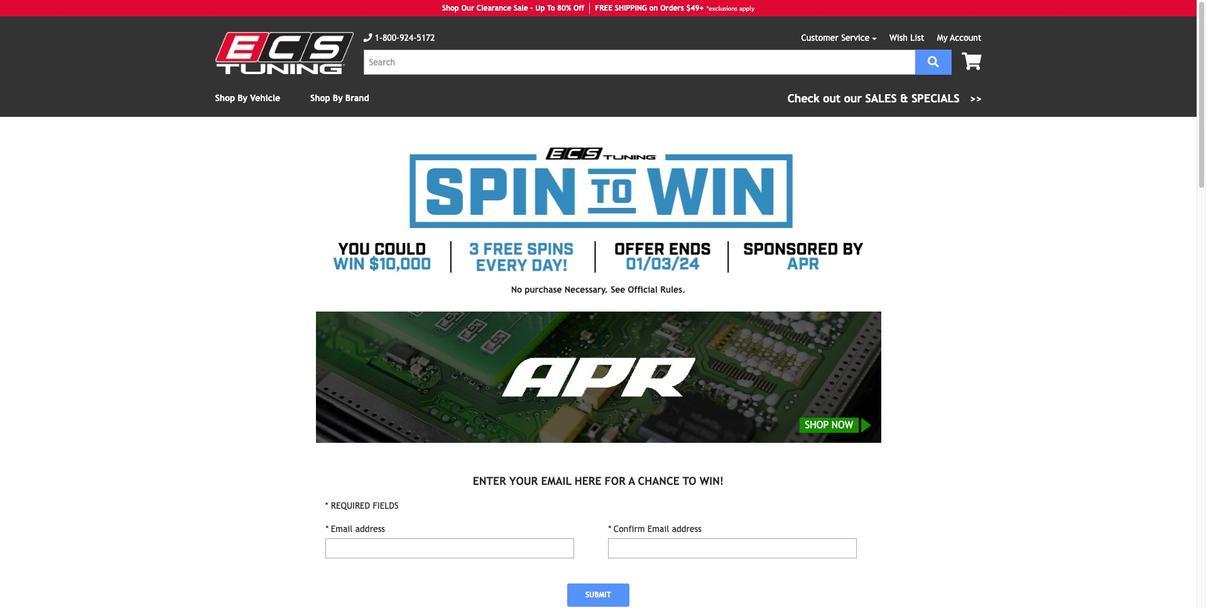 Task type: vqa. For each thing, say whether or not it's contained in the screenshot.
Unitronic image
no



Task type: describe. For each thing, give the bounding box(es) containing it.
account
[[951, 33, 982, 43]]

shop now link
[[316, 312, 882, 443]]

1 address from the left
[[356, 524, 385, 534]]

shop by vehicle link
[[215, 93, 280, 103]]

now
[[832, 419, 854, 431]]

shop by vehicle
[[215, 93, 280, 103]]

sale
[[514, 4, 528, 13]]

wish
[[890, 33, 908, 43]]

my account
[[938, 33, 982, 43]]

1-800-924-5172 link
[[364, 31, 435, 45]]

service
[[842, 33, 870, 43]]

ping
[[631, 4, 647, 13]]

rules.
[[661, 285, 686, 295]]

shop by brand
[[311, 93, 369, 103]]

official
[[628, 285, 658, 295]]

no
[[511, 285, 522, 295]]

apr image
[[500, 351, 697, 404]]

shop now
[[806, 419, 854, 431]]

to
[[547, 4, 555, 13]]

fields
[[373, 501, 399, 511]]

our
[[462, 4, 475, 13]]

1 email from the left
[[331, 524, 353, 534]]

for
[[605, 475, 626, 488]]

2 address from the left
[[672, 524, 702, 534]]

customer service
[[802, 33, 870, 43]]

email
[[542, 475, 572, 488]]

80%
[[558, 4, 572, 13]]

no purchase necessary. see official rules.
[[511, 285, 686, 295]]

see
[[611, 285, 626, 295]]

&
[[901, 92, 909, 105]]

phone image
[[364, 33, 372, 42]]

shop by brand link
[[311, 93, 369, 103]]

Search text field
[[364, 50, 916, 75]]

specials
[[912, 92, 960, 105]]

free
[[595, 4, 613, 13]]

customer service button
[[802, 31, 877, 45]]

* email address
[[325, 524, 385, 534]]

enter your email here for a chance to win!
[[473, 475, 724, 488]]

ship
[[615, 4, 631, 13]]

shop for shop by brand
[[311, 93, 330, 103]]

* for * required fields
[[325, 501, 329, 511]]

view your cart image
[[962, 53, 982, 70]]

ecs tuning image
[[215, 32, 354, 74]]

5172
[[417, 33, 435, 43]]

orders
[[661, 4, 684, 13]]

* for * email address
[[325, 524, 329, 534]]

necessary.
[[565, 285, 608, 295]]

1-
[[375, 33, 383, 43]]

$49+
[[687, 4, 704, 13]]

* confirm email address
[[608, 524, 702, 534]]

wish list link
[[890, 33, 925, 43]]

1-800-924-5172
[[375, 33, 435, 43]]

required
[[331, 501, 370, 511]]

ecs tuning spin to win sweepstakes! every spin and every dollar spent is an entry! image
[[316, 137, 882, 283]]



Task type: locate. For each thing, give the bounding box(es) containing it.
email
[[331, 524, 353, 534], [648, 524, 670, 534]]

2 by from the left
[[333, 93, 343, 103]]

enter
[[473, 475, 506, 488]]

*exclusions apply link
[[707, 3, 755, 13]]

to
[[683, 475, 697, 488]]

chance
[[638, 475, 680, 488]]

by left vehicle
[[238, 93, 248, 103]]

shop left vehicle
[[215, 93, 235, 103]]

2 email from the left
[[648, 524, 670, 534]]

sales &                              specials link
[[788, 90, 982, 107]]

*
[[325, 501, 329, 511], [325, 524, 329, 534], [608, 524, 611, 534]]

email down 'required'
[[331, 524, 353, 534]]

email right confirm
[[648, 524, 670, 534]]

* required fields
[[325, 501, 399, 511]]

sales &                              specials
[[866, 92, 960, 105]]

off
[[574, 4, 585, 13]]

form
[[316, 500, 882, 608]]

* left confirm
[[608, 524, 611, 534]]

search image
[[928, 56, 940, 67]]

1 horizontal spatial email
[[648, 524, 670, 534]]

a
[[629, 475, 635, 488]]

shop for shop now
[[806, 419, 829, 431]]

brand
[[346, 93, 369, 103]]

free ship ping on orders $49+ *exclusions apply
[[595, 4, 755, 13]]

shop for shop our clearance sale - up to 80% off
[[442, 4, 459, 13]]

shop
[[442, 4, 459, 13], [215, 93, 235, 103], [311, 93, 330, 103], [806, 419, 829, 431]]

-
[[531, 4, 534, 13]]

shop left 'now'
[[806, 419, 829, 431]]

list
[[911, 33, 925, 43]]

up
[[536, 4, 545, 13]]

customer
[[802, 33, 839, 43]]

0 horizontal spatial address
[[356, 524, 385, 534]]

purchase
[[525, 285, 562, 295]]

address down to
[[672, 524, 702, 534]]

by for brand
[[333, 93, 343, 103]]

by left brand
[[333, 93, 343, 103]]

shop left our
[[442, 4, 459, 13]]

by
[[238, 93, 248, 103], [333, 93, 343, 103]]

924-
[[400, 33, 417, 43]]

clearance
[[477, 4, 512, 13]]

by for vehicle
[[238, 93, 248, 103]]

1 horizontal spatial address
[[672, 524, 702, 534]]

None email field
[[325, 539, 574, 559], [608, 539, 857, 559], [325, 539, 574, 559], [608, 539, 857, 559]]

address down * required fields
[[356, 524, 385, 534]]

* left 'required'
[[325, 501, 329, 511]]

my
[[938, 33, 948, 43]]

your
[[510, 475, 538, 488]]

*exclusions
[[707, 5, 738, 12]]

here
[[575, 475, 602, 488]]

on
[[650, 4, 658, 13]]

* for * confirm email address
[[608, 524, 611, 534]]

shop left brand
[[311, 93, 330, 103]]

* down * required fields
[[325, 524, 329, 534]]

submit
[[586, 591, 612, 600]]

800-
[[383, 33, 400, 43]]

shop for shop by vehicle
[[215, 93, 235, 103]]

address
[[356, 524, 385, 534], [672, 524, 702, 534]]

submit button
[[568, 584, 630, 607]]

0 horizontal spatial email
[[331, 524, 353, 534]]

win!
[[700, 475, 724, 488]]

vehicle
[[250, 93, 280, 103]]

0 horizontal spatial by
[[238, 93, 248, 103]]

my account link
[[938, 33, 982, 43]]

form containing * required fields
[[316, 500, 882, 608]]

1 horizontal spatial by
[[333, 93, 343, 103]]

shop our clearance sale - up to 80% off link
[[442, 3, 590, 14]]

wish list
[[890, 33, 925, 43]]

confirm
[[614, 524, 645, 534]]

shop our clearance sale - up to 80% off
[[442, 4, 585, 13]]

apply
[[740, 5, 755, 12]]

sales
[[866, 92, 897, 105]]

1 by from the left
[[238, 93, 248, 103]]



